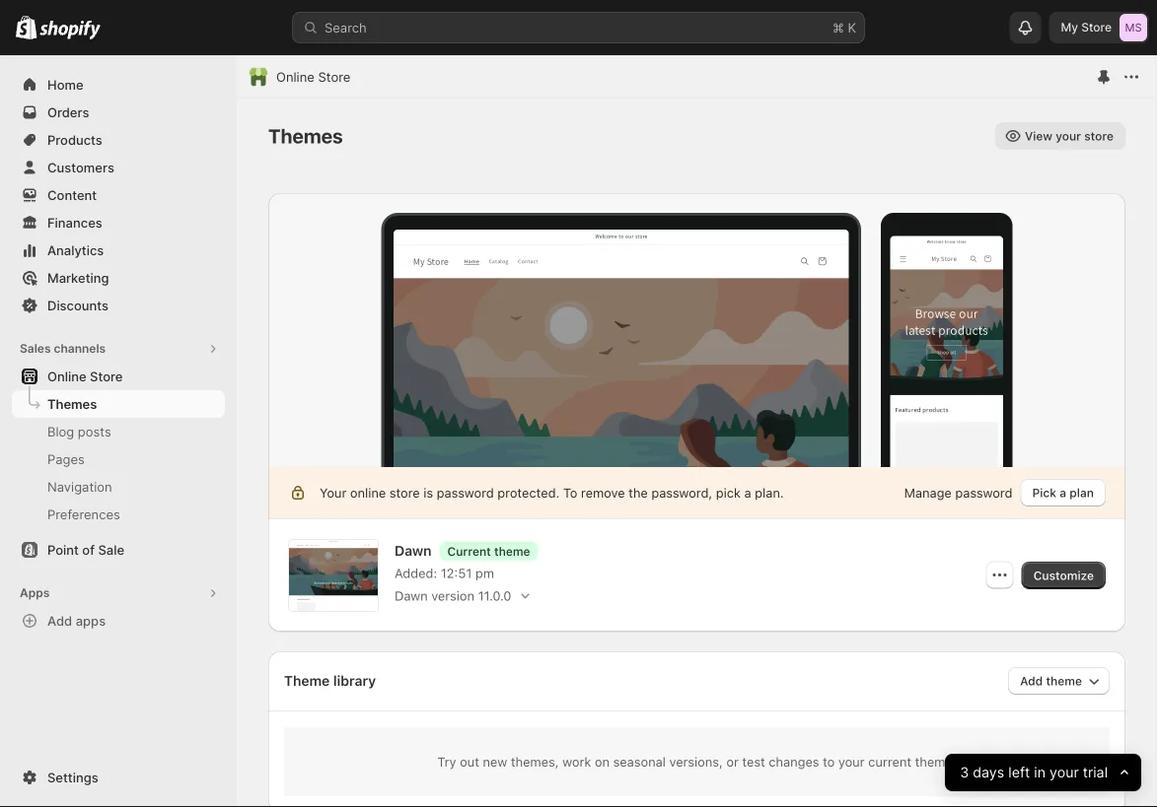 Task type: describe. For each thing, give the bounding box(es) containing it.
3 days left in your trial button
[[945, 755, 1141, 792]]

content
[[47, 187, 97, 203]]

my store image
[[1120, 14, 1147, 41]]

marketing link
[[12, 264, 225, 292]]

k
[[848, 20, 856, 35]]

online store image
[[249, 67, 268, 87]]

apps
[[20, 586, 50, 601]]

finances
[[47, 215, 102, 230]]

1 horizontal spatial online store link
[[276, 67, 351, 87]]

sales
[[20, 342, 51, 356]]

products
[[47, 132, 102, 147]]

discounts
[[47, 298, 108, 313]]

point of sale
[[47, 543, 124, 558]]

customers link
[[12, 154, 225, 182]]

discounts link
[[12, 292, 225, 320]]

finances link
[[12, 209, 225, 237]]

pages link
[[12, 446, 225, 473]]

orders
[[47, 105, 89, 120]]

sale
[[98, 543, 124, 558]]

products link
[[12, 126, 225, 154]]

3 days left in your trial
[[960, 765, 1108, 782]]

add apps button
[[12, 608, 225, 635]]

navigation link
[[12, 473, 225, 501]]

themes link
[[12, 391, 225, 418]]

1 vertical spatial store
[[318, 69, 351, 84]]

navigation
[[47, 479, 112, 495]]

0 horizontal spatial online
[[47, 369, 86, 384]]

left
[[1008, 765, 1030, 782]]

of
[[82, 543, 95, 558]]

content link
[[12, 182, 225, 209]]

sales channels
[[20, 342, 106, 356]]

settings
[[47, 770, 98, 786]]



Task type: vqa. For each thing, say whether or not it's contained in the screenshot.
Online Store icon
yes



Task type: locate. For each thing, give the bounding box(es) containing it.
analytics
[[47, 243, 104, 258]]

orders link
[[12, 99, 225, 126]]

store down search
[[318, 69, 351, 84]]

1 horizontal spatial store
[[318, 69, 351, 84]]

online store link right online store image on the top of page
[[276, 67, 351, 87]]

⌘ k
[[833, 20, 856, 35]]

pages
[[47, 452, 85, 467]]

0 vertical spatial online
[[276, 69, 315, 84]]

online
[[276, 69, 315, 84], [47, 369, 86, 384]]

0 horizontal spatial online store
[[47, 369, 123, 384]]

online store
[[276, 69, 351, 84], [47, 369, 123, 384]]

sales channels button
[[12, 335, 225, 363]]

days
[[973, 765, 1004, 782]]

blog posts
[[47, 424, 111, 439]]

online down sales channels
[[47, 369, 86, 384]]

0 horizontal spatial shopify image
[[16, 15, 37, 39]]

themes
[[47, 397, 97, 412]]

preferences link
[[12, 501, 225, 529]]

3
[[960, 765, 969, 782]]

store down sales channels button
[[90, 369, 123, 384]]

settings link
[[12, 764, 225, 792]]

online store link
[[276, 67, 351, 87], [12, 363, 225, 391]]

online store link down 'channels'
[[12, 363, 225, 391]]

online store down 'channels'
[[47, 369, 123, 384]]

point of sale button
[[0, 537, 237, 564]]

in
[[1034, 765, 1045, 782]]

add apps
[[47, 614, 106, 629]]

search
[[325, 20, 367, 35]]

1 vertical spatial online store link
[[12, 363, 225, 391]]

store
[[1081, 20, 1112, 35], [318, 69, 351, 84], [90, 369, 123, 384]]

⌘
[[833, 20, 844, 35]]

point
[[47, 543, 79, 558]]

apps button
[[12, 580, 225, 608]]

marketing
[[47, 270, 109, 286]]

blog posts link
[[12, 418, 225, 446]]

shopify image
[[16, 15, 37, 39], [40, 20, 101, 40]]

blog
[[47, 424, 74, 439]]

0 vertical spatial online store
[[276, 69, 351, 84]]

home
[[47, 77, 83, 92]]

1 horizontal spatial shopify image
[[40, 20, 101, 40]]

store right my
[[1081, 20, 1112, 35]]

analytics link
[[12, 237, 225, 264]]

2 vertical spatial store
[[90, 369, 123, 384]]

add
[[47, 614, 72, 629]]

online right online store image on the top of page
[[276, 69, 315, 84]]

1 vertical spatial online store
[[47, 369, 123, 384]]

1 horizontal spatial online store
[[276, 69, 351, 84]]

0 vertical spatial store
[[1081, 20, 1112, 35]]

channels
[[54, 342, 106, 356]]

my store
[[1061, 20, 1112, 35]]

home link
[[12, 71, 225, 99]]

customers
[[47, 160, 114, 175]]

2 horizontal spatial store
[[1081, 20, 1112, 35]]

0 horizontal spatial store
[[90, 369, 123, 384]]

0 horizontal spatial online store link
[[12, 363, 225, 391]]

0 vertical spatial online store link
[[276, 67, 351, 87]]

online store inside online store link
[[47, 369, 123, 384]]

your
[[1049, 765, 1079, 782]]

apps
[[76, 614, 106, 629]]

my
[[1061, 20, 1078, 35]]

point of sale link
[[12, 537, 225, 564]]

online store right online store image on the top of page
[[276, 69, 351, 84]]

posts
[[78, 424, 111, 439]]

1 vertical spatial online
[[47, 369, 86, 384]]

1 horizontal spatial online
[[276, 69, 315, 84]]

preferences
[[47, 507, 120, 522]]

trial
[[1083, 765, 1108, 782]]



